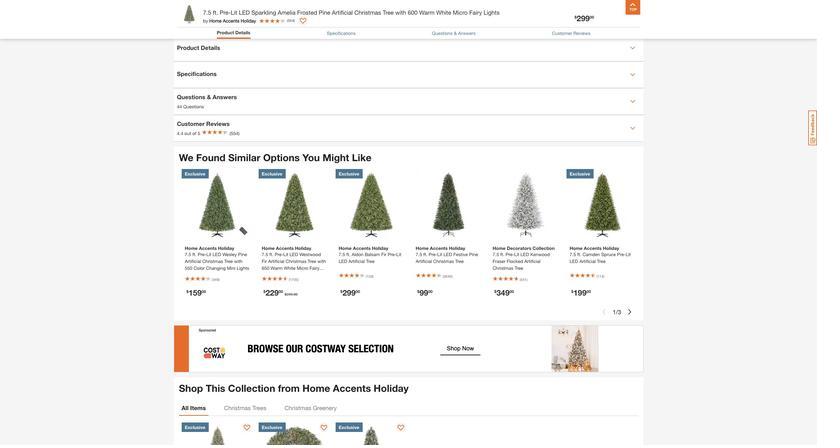 Task type: describe. For each thing, give the bounding box(es) containing it.
0 vertical spatial micro
[[453, 9, 468, 16]]

items
[[190, 404, 206, 412]]

1 vertical spatial specifications
[[177, 70, 217, 77]]

pre- up by home accents holiday
[[220, 9, 231, 16]]

read return policy link
[[562, 20, 602, 26]]

( for 199
[[597, 274, 598, 278]]

accents for $
[[276, 246, 294, 251]]

mini
[[227, 266, 236, 271]]

amelia
[[278, 9, 296, 16]]

with for 159
[[234, 259, 243, 264]]

) for $
[[298, 278, 299, 282]]

led inside home accents holiday 7.5 ft. camden spruce pre-lit led artificial tree
[[570, 259, 579, 264]]

159
[[189, 288, 202, 298]]

holiday up visualtabs tab list
[[374, 383, 409, 395]]

share button
[[392, 14, 416, 24]]

1 vertical spatial customer
[[177, 120, 205, 127]]

questions & answers
[[432, 30, 476, 36]]

$ 99 00
[[418, 288, 433, 298]]

pre- inside home accents holiday 7.5 ft. pre-lit led wesley pine artificial christmas tree with 550 color changing mini lights
[[198, 252, 207, 257]]

1705
[[290, 278, 298, 282]]

4.4
[[177, 131, 183, 136]]

$ 159 00
[[187, 288, 206, 298]]

7.5 ft. pre-lit led kenwood fraser flocked artificial christmas tree image
[[490, 169, 562, 241]]

or
[[553, 11, 558, 19]]

christmas greenery button
[[282, 400, 340, 416]]

lights for 7.5 ft. pre-lit led sparkling amelia frosted pine artificial christmas tree with 600 warm white micro fairy lights
[[484, 9, 500, 16]]

shop
[[179, 383, 203, 395]]

all
[[182, 404, 189, 412]]

( for 299
[[366, 274, 367, 278]]

camden
[[583, 252, 601, 257]]

pre- inside home accents holiday 7.5 ft. aldon balsam fir pre-lit led artificial tree
[[388, 252, 397, 257]]

9 ft. pre-lit led sparkling amelia frosted pine artificial christmas tree with 600 warm white micro fairy lights image
[[182, 423, 254, 445]]

in
[[529, 11, 534, 19]]

1 vertical spatial product details
[[177, 44, 220, 51]]

artificial inside home accents holiday 7.5 ft. pre-lit led wesley pine artificial christmas tree with 550 color changing mini lights
[[185, 259, 201, 264]]

free
[[471, 11, 483, 19]]

questions for questions & answers
[[432, 30, 453, 36]]

( 349 )
[[212, 278, 220, 282]]

greenery
[[313, 404, 337, 412]]

christmas greenery
[[285, 404, 337, 412]]

all items button
[[179, 400, 209, 416]]

ft. for 299
[[347, 252, 351, 257]]

ft. for 349
[[501, 252, 505, 257]]

holiday down the sparkling
[[241, 18, 256, 23]]

2 horizontal spatial 299
[[577, 14, 590, 23]]

( down amelia
[[287, 18, 288, 22]]

199
[[574, 288, 587, 298]]

0 vertical spatial customer
[[553, 30, 573, 36]]

7.5 ft. pre-lit led westwood fir artificial christmas tree with 650 warm white micro fairy lights image
[[259, 169, 331, 241]]

home for 199
[[570, 246, 583, 251]]

ft. for 99
[[424, 252, 428, 257]]

( 541 )
[[520, 278, 528, 282]]

read
[[562, 20, 573, 26]]

30 in. battery operated pre-lit led sparkling amelia pine artificial christmas wreath with flock, glitter and pinecones image
[[259, 423, 331, 445]]

5
[[198, 131, 200, 136]]

( 1705 )
[[289, 278, 299, 282]]

$ 349 00
[[495, 288, 514, 298]]

fir inside home accents holiday 7.5 ft. aldon balsam fir pre-lit led artificial tree
[[382, 252, 387, 257]]

0 vertical spatial $ 299 00
[[575, 14, 595, 23]]

free & easy returns in store or online read return policy
[[471, 11, 602, 26]]

trees
[[253, 404, 267, 412]]

changing
[[206, 266, 226, 271]]

next slide image
[[628, 310, 633, 315]]

christmas trees
[[224, 404, 267, 412]]

pine for 159
[[238, 252, 247, 257]]

$ inside the $ 199 00
[[572, 289, 574, 294]]

7.5 for 199
[[570, 252, 577, 257]]

( for 99
[[443, 274, 444, 278]]

similar
[[228, 152, 261, 164]]

led inside home accents holiday 7.5 ft. aldon balsam fir pre-lit led artificial tree
[[339, 259, 348, 264]]

229
[[266, 288, 279, 298]]

caret image for specifications
[[631, 72, 636, 77]]

550
[[185, 266, 193, 271]]

) for 299
[[373, 274, 374, 278]]

collection for decorators
[[533, 246, 555, 251]]

349 for $ 349 00
[[497, 288, 510, 298]]

collection for this
[[228, 383, 276, 395]]

white inside 'home accents holiday 7.5 ft. pre-lit led westwood fir artificial christmas tree with 650 warm white micro fairy lights'
[[284, 266, 296, 271]]

returns
[[505, 11, 527, 19]]

kenwood
[[531, 252, 550, 257]]

0 vertical spatial details
[[236, 30, 251, 35]]

artificial inside home accents holiday 7.5 ft. camden spruce pre-lit led artificial tree
[[580, 259, 596, 264]]

( 128 )
[[366, 274, 374, 278]]

2640
[[444, 274, 452, 278]]

& for questions & answers
[[207, 93, 211, 101]]

2 vertical spatial questions
[[183, 104, 204, 109]]

128
[[367, 274, 373, 278]]

holiday for $
[[295, 246, 312, 251]]

led inside home decorators collection 7.5 ft. pre-lit led kenwood fraser flocked artificial christmas tree
[[521, 252, 530, 257]]

7.5 for 299
[[339, 252, 345, 257]]

pre- inside home accents holiday 7.5 ft. camden spruce pre-lit led artificial tree
[[618, 252, 626, 257]]

ft. for 159
[[193, 252, 197, 257]]

7.5 ft. camden spruce pre-lit led artificial tree image
[[567, 169, 639, 241]]

1 horizontal spatial customer reviews
[[553, 30, 591, 36]]

led inside home accents holiday 7.5 ft. pre-lit led festive pine artificial christmas tree
[[444, 252, 453, 257]]

3
[[619, 308, 622, 316]]

artificial inside home accents holiday 7.5 ft. pre-lit led festive pine artificial christmas tree
[[416, 259, 432, 264]]

299 inside $ 229 00 $ 299 . 00
[[287, 292, 293, 297]]

shop this collection from home accents holiday
[[179, 383, 409, 395]]

99
[[420, 288, 429, 298]]

00 inside $ 99 00
[[429, 289, 433, 294]]

wesley
[[223, 252, 237, 257]]

00 inside $ 349 00
[[510, 289, 514, 294]]

0 vertical spatial product details
[[217, 30, 251, 35]]

share
[[402, 15, 416, 21]]

650
[[262, 266, 270, 271]]

christmas inside home accents holiday 7.5 ft. pre-lit led festive pine artificial christmas tree
[[434, 259, 454, 264]]

fir inside 'home accents holiday 7.5 ft. pre-lit led westwood fir artificial christmas tree with 650 warm white micro fairy lights'
[[262, 259, 267, 264]]

answers for questions & answers
[[459, 30, 476, 36]]

1
[[613, 308, 617, 316]]

$ inside $ 99 00
[[418, 289, 420, 294]]

lit inside 'home accents holiday 7.5 ft. pre-lit led westwood fir artificial christmas tree with 650 warm white micro fairy lights'
[[284, 252, 289, 257]]

4.4 out of 5
[[177, 131, 200, 136]]

0 horizontal spatial reviews
[[206, 120, 230, 127]]

out
[[185, 131, 191, 136]]

we
[[179, 152, 194, 164]]

) for 349
[[527, 278, 528, 282]]

aldon
[[352, 252, 364, 257]]

fraser
[[493, 259, 506, 264]]

display image for 30 in. battery operated pre-lit led sparkling amelia pine artificial christmas wreath with flock, glitter and pinecones image
[[321, 425, 327, 432]]

balsam
[[365, 252, 380, 257]]

home accents holiday 7.5 ft. aldon balsam fir pre-lit led artificial tree
[[339, 246, 402, 264]]

display image for 6 ft. pre-lit led sparkling amelia pine potted artificial christmas tree image on the bottom
[[398, 425, 404, 432]]

( 114 )
[[597, 274, 605, 278]]

tree inside home accents holiday 7.5 ft. aldon balsam fir pre-lit led artificial tree
[[366, 259, 375, 264]]

led inside home accents holiday 7.5 ft. pre-lit led wesley pine artificial christmas tree with 550 color changing mini lights
[[213, 252, 221, 257]]

tree inside 'home accents holiday 7.5 ft. pre-lit led westwood fir artificial christmas tree with 650 warm white micro fairy lights'
[[308, 259, 317, 264]]

might
[[323, 152, 350, 164]]

you
[[303, 152, 320, 164]]

554
[[288, 18, 294, 22]]

artificial inside 'home accents holiday 7.5 ft. pre-lit led westwood fir artificial christmas tree with 650 warm white micro fairy lights'
[[268, 259, 285, 264]]

print
[[429, 15, 440, 21]]

$ 199 00
[[572, 288, 591, 298]]

from
[[278, 383, 300, 395]]

flocked
[[507, 259, 524, 264]]

0 horizontal spatial product
[[177, 44, 199, 51]]

tree inside home decorators collection 7.5 ft. pre-lit led kenwood fraser flocked artificial christmas tree
[[515, 266, 524, 271]]

ft. for 199
[[578, 252, 582, 257]]

114
[[598, 274, 604, 278]]

warm inside 'home accents holiday 7.5 ft. pre-lit led westwood fir artificial christmas tree with 650 warm white micro fairy lights'
[[271, 266, 283, 271]]

by
[[203, 18, 208, 23]]

2 horizontal spatial with
[[396, 9, 407, 16]]

lit inside home accents holiday 7.5 ft. aldon balsam fir pre-lit led artificial tree
[[397, 252, 402, 257]]

westwood
[[300, 252, 321, 257]]



Task type: locate. For each thing, give the bounding box(es) containing it.
ft. inside home accents holiday 7.5 ft. pre-lit led festive pine artificial christmas tree
[[424, 252, 428, 257]]

0 horizontal spatial $ 299 00
[[341, 288, 360, 298]]

349 down fraser on the bottom of the page
[[497, 288, 510, 298]]

display image down greenery
[[321, 425, 327, 432]]

(554)
[[230, 131, 240, 136]]

questions & answers 44 questions
[[177, 93, 237, 109]]

$ 299 00
[[575, 14, 595, 23], [341, 288, 360, 298]]

online
[[560, 11, 578, 19]]

0 horizontal spatial display image
[[321, 425, 327, 432]]

display image
[[300, 18, 307, 24], [244, 425, 250, 432]]

1 vertical spatial fairy
[[310, 266, 320, 271]]

299
[[577, 14, 590, 23], [343, 288, 356, 298], [287, 292, 293, 297]]

1 horizontal spatial product
[[217, 30, 234, 35]]

lights
[[484, 9, 500, 16], [237, 266, 249, 271], [262, 272, 274, 278]]

holiday up balsam
[[372, 246, 389, 251]]

0 horizontal spatial pine
[[238, 252, 247, 257]]

home for $
[[262, 246, 275, 251]]

collection up kenwood
[[533, 246, 555, 251]]

micro inside 'home accents holiday 7.5 ft. pre-lit led westwood fir artificial christmas tree with 650 warm white micro fairy lights'
[[297, 266, 309, 271]]

home inside home accents holiday 7.5 ft. pre-lit led wesley pine artificial christmas tree with 550 color changing mini lights
[[185, 246, 198, 251]]

accents inside home accents holiday 7.5 ft. camden spruce pre-lit led artificial tree
[[584, 246, 602, 251]]

7.5 inside home decorators collection 7.5 ft. pre-lit led kenwood fraser flocked artificial christmas tree
[[493, 252, 500, 257]]

like
[[352, 152, 372, 164]]

( for $
[[289, 278, 290, 282]]

product details down by home accents holiday
[[217, 30, 251, 35]]

lights down 650
[[262, 272, 274, 278]]

pre- inside home decorators collection 7.5 ft. pre-lit led kenwood fraser flocked artificial christmas tree
[[506, 252, 515, 257]]

holiday inside home accents holiday 7.5 ft. pre-lit led wesley pine artificial christmas tree with 550 color changing mini lights
[[218, 246, 235, 251]]

with inside home accents holiday 7.5 ft. pre-lit led wesley pine artificial christmas tree with 550 color changing mini lights
[[234, 259, 243, 264]]

7.5 ft. pre-lit led festive pine artificial christmas tree image
[[413, 169, 485, 241]]

1 vertical spatial caret image
[[631, 72, 636, 77]]

0 vertical spatial specifications
[[327, 30, 356, 36]]

fir right balsam
[[382, 252, 387, 257]]

policy
[[589, 20, 602, 26]]

artificial inside home accents holiday 7.5 ft. aldon balsam fir pre-lit led artificial tree
[[349, 259, 365, 264]]

home decorators collection 7.5 ft. pre-lit led kenwood fraser flocked artificial christmas tree
[[493, 246, 555, 271]]

lit up "changing"
[[207, 252, 212, 257]]

lit inside home accents holiday 7.5 ft. camden spruce pre-lit led artificial tree
[[626, 252, 631, 257]]

customer reviews down read on the top of the page
[[553, 30, 591, 36]]

by home accents holiday
[[203, 18, 256, 23]]

lit left westwood
[[284, 252, 289, 257]]

frosted
[[297, 9, 317, 16]]

customer reviews up '5'
[[177, 120, 230, 127]]

lights for home accents holiday 7.5 ft. pre-lit led wesley pine artificial christmas tree with 550 color changing mini lights
[[237, 266, 249, 271]]

1 / 3
[[613, 308, 622, 316]]

pine
[[319, 9, 331, 16], [238, 252, 247, 257], [470, 252, 479, 257]]

lights right free
[[484, 9, 500, 16]]

1 horizontal spatial details
[[236, 30, 251, 35]]

festive
[[454, 252, 468, 257]]

holiday inside home accents holiday 7.5 ft. pre-lit led festive pine artificial christmas tree
[[449, 246, 466, 251]]

product
[[217, 30, 234, 35], [177, 44, 199, 51]]

0 horizontal spatial collection
[[228, 383, 276, 395]]

) for 159
[[219, 278, 220, 282]]

decorators
[[507, 246, 532, 251]]

collection up christmas trees
[[228, 383, 276, 395]]

2 horizontal spatial lights
[[484, 9, 500, 16]]

0 vertical spatial questions
[[432, 30, 453, 36]]

1 vertical spatial collection
[[228, 383, 276, 395]]

pine right the festive
[[470, 252, 479, 257]]

1 horizontal spatial specifications
[[327, 30, 356, 36]]

0 horizontal spatial details
[[201, 44, 220, 51]]

.
[[293, 292, 294, 297]]

tree down westwood
[[308, 259, 317, 264]]

) for 199
[[604, 274, 605, 278]]

we found similar options you might like
[[179, 152, 372, 164]]

( down "changing"
[[212, 278, 213, 282]]

collection inside home decorators collection 7.5 ft. pre-lit led kenwood fraser flocked artificial christmas tree
[[533, 246, 555, 251]]

customer down read on the top of the page
[[553, 30, 573, 36]]

0 horizontal spatial answers
[[213, 93, 237, 101]]

micro
[[453, 9, 468, 16], [297, 266, 309, 271]]

display image down frosted
[[300, 18, 307, 24]]

top button
[[626, 0, 641, 15]]

with inside 'home accents holiday 7.5 ft. pre-lit led westwood fir artificial christmas tree with 650 warm white micro fairy lights'
[[318, 259, 326, 264]]

home inside home decorators collection 7.5 ft. pre-lit led kenwood fraser flocked artificial christmas tree
[[493, 246, 506, 251]]

holiday for 99
[[449, 246, 466, 251]]

2 vertical spatial caret image
[[631, 99, 636, 104]]

2 vertical spatial lights
[[262, 272, 274, 278]]

( for 159
[[212, 278, 213, 282]]

lit down decorators
[[515, 252, 520, 257]]

lights inside 'home accents holiday 7.5 ft. pre-lit led westwood fir artificial christmas tree with 650 warm white micro fairy lights'
[[262, 272, 274, 278]]

tree inside home accents holiday 7.5 ft. camden spruce pre-lit led artificial tree
[[598, 259, 606, 264]]

7.5 for 159
[[185, 252, 191, 257]]

home for 99
[[416, 246, 429, 251]]

ft. inside home accents holiday 7.5 ft. camden spruce pre-lit led artificial tree
[[578, 252, 582, 257]]

lit up by home accents holiday
[[231, 9, 237, 16]]

1 vertical spatial details
[[201, 44, 220, 51]]

white left icon
[[437, 9, 452, 16]]

holiday inside home accents holiday 7.5 ft. aldon balsam fir pre-lit led artificial tree
[[372, 246, 389, 251]]

pine inside home accents holiday 7.5 ft. pre-lit led festive pine artificial christmas tree
[[470, 252, 479, 257]]

7.5 inside home accents holiday 7.5 ft. pre-lit led festive pine artificial christmas tree
[[416, 252, 422, 257]]

1 horizontal spatial pine
[[319, 9, 331, 16]]

home for 349
[[493, 246, 506, 251]]

ft. inside 'home accents holiday 7.5 ft. pre-lit led westwood fir artificial christmas tree with 650 warm white micro fairy lights'
[[270, 252, 274, 257]]

holiday up spruce
[[603, 246, 620, 251]]

7.5 for $
[[262, 252, 268, 257]]

& for free & easy returns in store or online
[[485, 11, 489, 19]]

questions up 44
[[177, 93, 206, 101]]

accents inside 'home accents holiday 7.5 ft. pre-lit led westwood fir artificial christmas tree with 650 warm white micro fairy lights'
[[276, 246, 294, 251]]

exclusive
[[185, 171, 206, 177], [262, 171, 283, 177], [339, 171, 360, 177], [570, 171, 591, 177], [185, 425, 206, 430], [262, 425, 283, 430], [339, 425, 360, 430]]

2 caret image from the top
[[631, 72, 636, 77]]

( down flocked
[[520, 278, 521, 282]]

2 display image from the left
[[398, 425, 404, 432]]

1 display image from the left
[[321, 425, 327, 432]]

1 horizontal spatial $ 299 00
[[575, 14, 595, 23]]

) for 99
[[452, 274, 453, 278]]

7.5 inside 'home accents holiday 7.5 ft. pre-lit led westwood fir artificial christmas tree with 650 warm white micro fairy lights'
[[262, 252, 268, 257]]

0 horizontal spatial fir
[[262, 259, 267, 264]]

display image down visualtabs tab list
[[398, 425, 404, 432]]

customer reviews button
[[553, 30, 591, 37], [553, 30, 591, 37]]

lights inside home accents holiday 7.5 ft. pre-lit led wesley pine artificial christmas tree with 550 color changing mini lights
[[237, 266, 249, 271]]

0 horizontal spatial warm
[[271, 266, 283, 271]]

1 horizontal spatial fairy
[[470, 9, 482, 16]]

found
[[196, 152, 226, 164]]

collection
[[533, 246, 555, 251], [228, 383, 276, 395]]

1 vertical spatial 349
[[497, 288, 510, 298]]

product image image
[[179, 3, 200, 24]]

store
[[536, 11, 551, 19]]

1 horizontal spatial white
[[437, 9, 452, 16]]

with left 600
[[396, 9, 407, 16]]

1 vertical spatial $ 299 00
[[341, 288, 360, 298]]

00 inside $ 159 00
[[202, 289, 206, 294]]

christmas inside home decorators collection 7.5 ft. pre-lit led kenwood fraser flocked artificial christmas tree
[[493, 266, 514, 271]]

( down home accents holiday 7.5 ft. camden spruce pre-lit led artificial tree at right bottom
[[597, 274, 598, 278]]

details
[[236, 30, 251, 35], [201, 44, 220, 51]]

tree inside home accents holiday 7.5 ft. pre-lit led festive pine artificial christmas tree
[[456, 259, 464, 264]]

feedback link image
[[809, 110, 818, 146]]

customer up 4.4 out of 5
[[177, 120, 205, 127]]

0 vertical spatial fairy
[[470, 9, 482, 16]]

holiday up wesley
[[218, 246, 235, 251]]

/
[[617, 308, 619, 316]]

1 vertical spatial display image
[[244, 425, 250, 432]]

1 vertical spatial warm
[[271, 266, 283, 271]]

tree left the share
[[383, 9, 394, 16]]

accents inside home accents holiday 7.5 ft. aldon balsam fir pre-lit led artificial tree
[[353, 246, 371, 251]]

caret image
[[631, 45, 636, 51], [631, 72, 636, 77], [631, 99, 636, 104]]

& inside "free & easy returns in store or online read return policy"
[[485, 11, 489, 19]]

349 for ( 349 )
[[213, 278, 219, 282]]

product details down 'by'
[[177, 44, 220, 51]]

lit right spruce
[[626, 252, 631, 257]]

0 horizontal spatial 299
[[287, 292, 293, 297]]

( down home accents holiday 7.5 ft. aldon balsam fir pre-lit led artificial tree
[[366, 274, 367, 278]]

home accents holiday 7.5 ft. camden spruce pre-lit led artificial tree
[[570, 246, 631, 264]]

with for $
[[318, 259, 326, 264]]

& inside questions & answers 44 questions
[[207, 93, 211, 101]]

2 vertical spatial &
[[207, 93, 211, 101]]

0 vertical spatial white
[[437, 9, 452, 16]]

0 horizontal spatial specifications
[[177, 70, 217, 77]]

home inside home accents holiday 7.5 ft. camden spruce pre-lit led artificial tree
[[570, 246, 583, 251]]

holiday for 199
[[603, 246, 620, 251]]

reviews down read return policy link
[[574, 30, 591, 36]]

pre- left westwood
[[275, 252, 284, 257]]

1 horizontal spatial collection
[[533, 246, 555, 251]]

( for 349
[[520, 278, 521, 282]]

questions right 44
[[183, 104, 204, 109]]

questions for questions & answers 44 questions
[[177, 93, 206, 101]]

pre- right spruce
[[618, 252, 626, 257]]

tree down balsam
[[366, 259, 375, 264]]

ft. inside home accents holiday 7.5 ft. aldon balsam fir pre-lit led artificial tree
[[347, 252, 351, 257]]

0 vertical spatial reviews
[[574, 30, 591, 36]]

1 horizontal spatial fir
[[382, 252, 387, 257]]

holiday
[[241, 18, 256, 23], [218, 246, 235, 251], [295, 246, 312, 251], [372, 246, 389, 251], [449, 246, 466, 251], [603, 246, 620, 251], [374, 383, 409, 395]]

0 vertical spatial &
[[485, 11, 489, 19]]

1 horizontal spatial micro
[[453, 9, 468, 16]]

6 ft. pre-lit led sparkling amelia pine potted artificial christmas tree image
[[336, 423, 408, 445]]

349 down "changing"
[[213, 278, 219, 282]]

$ inside $ 349 00
[[495, 289, 497, 294]]

1 horizontal spatial customer
[[553, 30, 573, 36]]

ft. inside home accents holiday 7.5 ft. pre-lit led wesley pine artificial christmas tree with 550 color changing mini lights
[[193, 252, 197, 257]]

0 vertical spatial warm
[[420, 9, 435, 16]]

reviews up (554)
[[206, 120, 230, 127]]

icon image
[[455, 14, 466, 23]]

accents for 159
[[199, 246, 217, 251]]

1 horizontal spatial 299
[[343, 288, 356, 298]]

)
[[294, 18, 295, 22], [373, 274, 374, 278], [452, 274, 453, 278], [604, 274, 605, 278], [219, 278, 220, 282], [298, 278, 299, 282], [527, 278, 528, 282]]

details down 'by'
[[201, 44, 220, 51]]

lit inside home decorators collection 7.5 ft. pre-lit led kenwood fraser flocked artificial christmas tree
[[515, 252, 520, 257]]

home accents holiday 7.5 ft. pre-lit led festive pine artificial christmas tree
[[416, 246, 479, 264]]

fairy right icon
[[470, 9, 482, 16]]

lit left the festive
[[438, 252, 443, 257]]

( up $ 229 00 $ 299 . 00
[[289, 278, 290, 282]]

0 horizontal spatial with
[[234, 259, 243, 264]]

pre- inside 'home accents holiday 7.5 ft. pre-lit led westwood fir artificial christmas tree with 650 warm white micro fairy lights'
[[275, 252, 284, 257]]

specifications button
[[327, 30, 356, 37], [327, 30, 356, 37], [174, 62, 644, 88]]

tree
[[383, 9, 394, 16], [224, 259, 233, 264], [308, 259, 317, 264], [366, 259, 375, 264], [456, 259, 464, 264], [598, 259, 606, 264], [515, 266, 524, 271]]

44
[[177, 104, 182, 109]]

1 vertical spatial fir
[[262, 259, 267, 264]]

home inside home accents holiday 7.5 ft. pre-lit led festive pine artificial christmas tree
[[416, 246, 429, 251]]

7.5 inside home accents holiday 7.5 ft. camden spruce pre-lit led artificial tree
[[570, 252, 577, 257]]

pre- right balsam
[[388, 252, 397, 257]]

pine inside home accents holiday 7.5 ft. pre-lit led wesley pine artificial christmas tree with 550 color changing mini lights
[[238, 252, 247, 257]]

1 horizontal spatial lights
[[262, 272, 274, 278]]

(
[[287, 18, 288, 22], [366, 274, 367, 278], [443, 274, 444, 278], [597, 274, 598, 278], [212, 278, 213, 282], [289, 278, 290, 282], [520, 278, 521, 282]]

0 vertical spatial fir
[[382, 252, 387, 257]]

lit right balsam
[[397, 252, 402, 257]]

1 vertical spatial questions
[[177, 93, 206, 101]]

1 horizontal spatial answers
[[459, 30, 476, 36]]

1 caret image from the top
[[631, 45, 636, 51]]

christmas inside 'home accents holiday 7.5 ft. pre-lit led westwood fir artificial christmas tree with 650 warm white micro fairy lights'
[[286, 259, 307, 264]]

white up "( 1705 )"
[[284, 266, 296, 271]]

answers
[[459, 30, 476, 36], [213, 93, 237, 101]]

sparkling
[[252, 9, 276, 16]]

1 vertical spatial answers
[[213, 93, 237, 101]]

0 horizontal spatial customer reviews
[[177, 120, 230, 127]]

00
[[590, 15, 595, 20], [202, 289, 206, 294], [279, 289, 283, 294], [356, 289, 360, 294], [429, 289, 433, 294], [510, 289, 514, 294], [587, 289, 591, 294], [294, 292, 298, 297]]

home accents holiday 7.5 ft. pre-lit led wesley pine artificial christmas tree with 550 color changing mini lights
[[185, 246, 249, 271]]

accents for 199
[[584, 246, 602, 251]]

christmas trees button
[[222, 400, 269, 416]]

0 vertical spatial answers
[[459, 30, 476, 36]]

options
[[263, 152, 300, 164]]

0 horizontal spatial customer
[[177, 120, 205, 127]]

product details
[[217, 30, 251, 35], [177, 44, 220, 51]]

color
[[194, 266, 205, 271]]

holiday inside 'home accents holiday 7.5 ft. pre-lit led westwood fir artificial christmas tree with 650 warm white micro fairy lights'
[[295, 246, 312, 251]]

7.5 inside home accents holiday 7.5 ft. pre-lit led wesley pine artificial christmas tree with 550 color changing mini lights
[[185, 252, 191, 257]]

of
[[193, 131, 197, 136]]

pine right wesley
[[238, 252, 247, 257]]

0 vertical spatial display image
[[300, 18, 307, 24]]

customer
[[553, 30, 573, 36], [177, 120, 205, 127]]

1 horizontal spatial with
[[318, 259, 326, 264]]

lit inside home accents holiday 7.5 ft. pre-lit led wesley pine artificial christmas tree with 550 color changing mini lights
[[207, 252, 212, 257]]

easy
[[490, 11, 504, 19]]

print button
[[418, 14, 440, 24]]

1 vertical spatial micro
[[297, 266, 309, 271]]

questions
[[432, 30, 453, 36], [177, 93, 206, 101], [183, 104, 204, 109]]

display image down christmas trees button
[[244, 425, 250, 432]]

answers for questions & answers 44 questions
[[213, 93, 237, 101]]

1 vertical spatial product
[[177, 44, 199, 51]]

1 horizontal spatial display image
[[300, 18, 307, 24]]

$ inside $ 159 00
[[187, 289, 189, 294]]

led inside 'home accents holiday 7.5 ft. pre-lit led westwood fir artificial christmas tree with 650 warm white micro fairy lights'
[[290, 252, 298, 257]]

0 vertical spatial lights
[[484, 9, 500, 16]]

lights right mini
[[237, 266, 249, 271]]

questions & answers button
[[432, 30, 476, 37], [432, 30, 476, 37]]

7.5 for 349
[[493, 252, 500, 257]]

1 vertical spatial reviews
[[206, 120, 230, 127]]

holiday for 159
[[218, 246, 235, 251]]

7.5 inside home accents holiday 7.5 ft. aldon balsam fir pre-lit led artificial tree
[[339, 252, 345, 257]]

details down by home accents holiday
[[236, 30, 251, 35]]

visualtabs tab list
[[179, 400, 639, 416]]

( down home accents holiday 7.5 ft. pre-lit led festive pine artificial christmas tree
[[443, 274, 444, 278]]

holiday inside home accents holiday 7.5 ft. camden spruce pre-lit led artificial tree
[[603, 246, 620, 251]]

christmas inside home accents holiday 7.5 ft. pre-lit led wesley pine artificial christmas tree with 550 color changing mini lights
[[202, 259, 223, 264]]

fairy inside 'home accents holiday 7.5 ft. pre-lit led westwood fir artificial christmas tree with 650 warm white micro fairy lights'
[[310, 266, 320, 271]]

1 vertical spatial customer reviews
[[177, 120, 230, 127]]

3 caret image from the top
[[631, 99, 636, 104]]

0 vertical spatial caret image
[[631, 45, 636, 51]]

holiday up westwood
[[295, 246, 312, 251]]

0 horizontal spatial display image
[[244, 425, 250, 432]]

00 inside the $ 199 00
[[587, 289, 591, 294]]

all items
[[182, 404, 206, 412]]

ft. inside home decorators collection 7.5 ft. pre-lit led kenwood fraser flocked artificial christmas tree
[[501, 252, 505, 257]]

0 horizontal spatial &
[[207, 93, 211, 101]]

specifications down 7.5 ft. pre-lit led sparkling amelia frosted pine artificial christmas tree with 600 warm white micro fairy lights
[[327, 30, 356, 36]]

pine right frosted
[[319, 9, 331, 16]]

home for 159
[[185, 246, 198, 251]]

fir up 650
[[262, 259, 267, 264]]

holiday for 299
[[372, 246, 389, 251]]

pine for 99
[[470, 252, 479, 257]]

home inside 'home accents holiday 7.5 ft. pre-lit led westwood fir artificial christmas tree with 650 warm white micro fairy lights'
[[262, 246, 275, 251]]

accents for 99
[[430, 246, 448, 251]]

7.5 ft. pre-lit led sparkling amelia frosted pine artificial christmas tree with 600 warm white micro fairy lights
[[203, 9, 500, 16]]

caret image for product details
[[631, 45, 636, 51]]

accents for 299
[[353, 246, 371, 251]]

holiday up the festive
[[449, 246, 466, 251]]

with up mini
[[234, 259, 243, 264]]

pre- inside home accents holiday 7.5 ft. pre-lit led festive pine artificial christmas tree
[[429, 252, 438, 257]]

2 horizontal spatial pine
[[470, 252, 479, 257]]

caret image
[[631, 126, 636, 131]]

answers inside questions & answers 44 questions
[[213, 93, 237, 101]]

0 vertical spatial product
[[217, 30, 234, 35]]

541
[[521, 278, 527, 282]]

warm right 600
[[420, 9, 435, 16]]

0 vertical spatial collection
[[533, 246, 555, 251]]

ft. for $
[[270, 252, 274, 257]]

christmas inside button
[[285, 404, 312, 412]]

2 horizontal spatial &
[[485, 11, 489, 19]]

pre- up flocked
[[506, 252, 515, 257]]

1 vertical spatial &
[[454, 30, 457, 36]]

micro left free
[[453, 9, 468, 16]]

0 vertical spatial customer reviews
[[553, 30, 591, 36]]

accents inside home accents holiday 7.5 ft. pre-lit led festive pine artificial christmas tree
[[430, 246, 448, 251]]

7.5 ft. pre-lit led wesley pine artificial christmas tree with 550 color changing mini lights image
[[182, 169, 254, 241]]

0 horizontal spatial white
[[284, 266, 296, 271]]

( 2640 )
[[443, 274, 453, 278]]

1 horizontal spatial reviews
[[574, 30, 591, 36]]

0 horizontal spatial fairy
[[310, 266, 320, 271]]

0 horizontal spatial micro
[[297, 266, 309, 271]]

home inside home accents holiday 7.5 ft. aldon balsam fir pre-lit led artificial tree
[[339, 246, 352, 251]]

christmas inside button
[[224, 404, 251, 412]]

specifications up questions & answers 44 questions
[[177, 70, 217, 77]]

349
[[213, 278, 219, 282], [497, 288, 510, 298]]

1 horizontal spatial warm
[[420, 9, 435, 16]]

home accents holiday 7.5 ft. pre-lit led westwood fir artificial christmas tree with 650 warm white micro fairy lights
[[262, 246, 326, 278]]

0 vertical spatial 349
[[213, 278, 219, 282]]

tree down wesley
[[224, 259, 233, 264]]

0 horizontal spatial 349
[[213, 278, 219, 282]]

warm right 650
[[271, 266, 283, 271]]

pre-
[[220, 9, 231, 16], [198, 252, 207, 257], [275, 252, 284, 257], [388, 252, 397, 257], [429, 252, 438, 257], [506, 252, 515, 257], [618, 252, 626, 257]]

tree down spruce
[[598, 259, 606, 264]]

questions down print
[[432, 30, 453, 36]]

pre- left the festive
[[429, 252, 438, 257]]

with down westwood
[[318, 259, 326, 264]]

7.5 for 99
[[416, 252, 422, 257]]

1 horizontal spatial &
[[454, 30, 457, 36]]

1 horizontal spatial 349
[[497, 288, 510, 298]]

lit inside home accents holiday 7.5 ft. pre-lit led festive pine artificial christmas tree
[[438, 252, 443, 257]]

display image
[[321, 425, 327, 432], [398, 425, 404, 432]]

this is the first slide image
[[602, 310, 607, 315]]

fir
[[382, 252, 387, 257], [262, 259, 267, 264]]

fairy
[[470, 9, 482, 16], [310, 266, 320, 271]]

spruce
[[602, 252, 616, 257]]

pre- up color
[[198, 252, 207, 257]]

micro up 1705 on the left bottom of the page
[[297, 266, 309, 271]]

1 horizontal spatial display image
[[398, 425, 404, 432]]

tree down the festive
[[456, 259, 464, 264]]

this
[[206, 383, 226, 395]]

return
[[574, 20, 588, 26]]

1 vertical spatial white
[[284, 266, 296, 271]]

tree down flocked
[[515, 266, 524, 271]]

$ 229 00 $ 299 . 00
[[264, 288, 298, 298]]

tree inside home accents holiday 7.5 ft. pre-lit led wesley pine artificial christmas tree with 550 color changing mini lights
[[224, 259, 233, 264]]

0 horizontal spatial lights
[[237, 266, 249, 271]]

7.5 ft. aldon balsam fir pre-lit led artificial tree image
[[336, 169, 408, 241]]

artificial inside home decorators collection 7.5 ft. pre-lit led kenwood fraser flocked artificial christmas tree
[[525, 259, 541, 264]]

1 vertical spatial lights
[[237, 266, 249, 271]]

accents inside home accents holiday 7.5 ft. pre-lit led wesley pine artificial christmas tree with 550 color changing mini lights
[[199, 246, 217, 251]]

home for 299
[[339, 246, 352, 251]]

fairy down westwood
[[310, 266, 320, 271]]



Task type: vqa. For each thing, say whether or not it's contained in the screenshot.
leftmost Collection
yes



